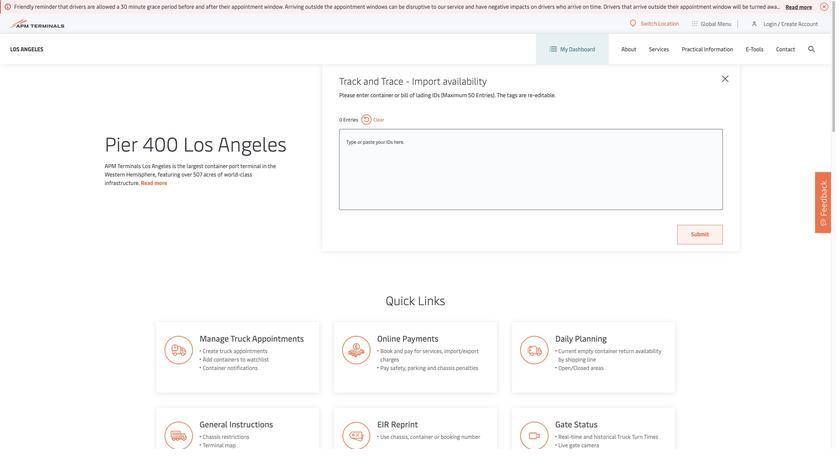 Task type: describe. For each thing, give the bounding box(es) containing it.
2 be from the left
[[743, 3, 749, 10]]

largest
[[187, 162, 204, 170]]

arriving
[[285, 3, 304, 10]]

watchlist
[[247, 356, 269, 363]]

read for read more button
[[786, 3, 799, 10]]

switch
[[641, 20, 657, 27]]

a
[[117, 3, 119, 10]]

read more button
[[786, 2, 813, 11]]

friendly reminder that drivers are allowed a 30 minute grace period before and after their appointment window. arriving outside the appointment windows can be disruptive to our service and have negative impacts on drivers who arrive on time. drivers that arrive outside their appointment window will be turned away. to receive future opera
[[14, 3, 837, 10]]

truck inside the manage truck appointments create truck appointments add containers to watchlist container notifications
[[230, 333, 250, 344]]

daily planning current empty container return availability by shipping line open/closed areas
[[556, 333, 662, 372]]

chassis,
[[391, 433, 409, 441]]

impacts
[[511, 3, 530, 10]]

acres
[[204, 171, 216, 178]]

entries).
[[476, 91, 496, 99]]

daily
[[556, 333, 573, 344]]

planning
[[575, 333, 607, 344]]

2 drivers from the left
[[539, 3, 555, 10]]

angeles for apm terminals los angeles is the largest container port terminal in the western hemisphere, featuring over 507 acres of world-class infrastructure.
[[152, 162, 171, 170]]

general
[[199, 419, 227, 430]]

1 appointment from the left
[[232, 3, 263, 10]]

penalties
[[456, 364, 479, 372]]

please enter container or bill of lading ids (maximum 50 entries). the tags are re-editable.
[[339, 91, 556, 99]]

information
[[705, 45, 734, 53]]

feedback button
[[816, 172, 833, 233]]

here.
[[394, 139, 405, 145]]

1 horizontal spatial of
[[410, 91, 415, 99]]

instructions
[[229, 419, 273, 430]]

more for read more button
[[800, 3, 813, 10]]

1 horizontal spatial to
[[432, 3, 437, 10]]

practical
[[682, 45, 703, 53]]

and left after
[[196, 3, 205, 10]]

1 horizontal spatial ids
[[433, 91, 440, 99]]

container inside the eir reprint use chassis, container or booking number
[[411, 433, 433, 441]]

hemisphere,
[[126, 171, 156, 178]]

gate
[[570, 442, 580, 449]]

receive
[[789, 3, 806, 10]]

clear button
[[362, 115, 385, 125]]

eir reprint use chassis, container or booking number
[[378, 419, 481, 441]]

0 vertical spatial create
[[782, 20, 798, 27]]

who
[[556, 3, 567, 10]]

world-
[[224, 171, 240, 178]]

in
[[262, 162, 267, 170]]

container inside apm terminals los angeles is the largest container port terminal in the western hemisphere, featuring over 507 acres of world-class infrastructure.
[[205, 162, 228, 170]]

0 horizontal spatial are
[[87, 3, 95, 10]]

2 outside from the left
[[649, 3, 667, 10]]

global
[[701, 20, 717, 27]]

/
[[778, 20, 781, 27]]

-
[[406, 74, 410, 87]]

times
[[644, 433, 659, 441]]

chassis
[[202, 433, 220, 441]]

gate status real-time and historical truck turn times live gate camera
[[556, 419, 659, 449]]

paste
[[363, 139, 375, 145]]

clear
[[374, 116, 385, 123]]

period
[[162, 3, 177, 10]]

will
[[733, 3, 742, 10]]

grace
[[147, 3, 160, 10]]

add
[[202, 356, 212, 363]]

type or paste your ids here.
[[347, 139, 405, 145]]

feedback
[[818, 181, 830, 217]]

appointments
[[233, 348, 267, 355]]

los for pier 400 los angeles
[[183, 130, 214, 157]]

services button
[[650, 34, 669, 64]]

driver information - 58 image
[[164, 422, 193, 450]]

e-
[[746, 45, 751, 53]]

2 on from the left
[[583, 3, 589, 10]]

container down trace
[[371, 91, 393, 99]]

window.
[[264, 3, 284, 10]]

services
[[650, 45, 669, 53]]

menu
[[718, 20, 732, 27]]

please
[[339, 91, 355, 99]]

1 drivers from the left
[[69, 3, 86, 10]]

container inside daily planning current empty container return availability by shipping line open/closed areas
[[595, 348, 618, 355]]

open/closed
[[559, 364, 590, 372]]

window
[[713, 3, 732, 10]]

quick
[[386, 292, 415, 309]]

quick links
[[386, 292, 446, 309]]

over
[[182, 171, 192, 178]]

infrastructure.
[[105, 179, 140, 186]]

track
[[339, 74, 361, 87]]

services,
[[423, 348, 443, 355]]

charges
[[381, 356, 399, 363]]

507
[[193, 171, 202, 178]]

after
[[206, 3, 218, 10]]

manage
[[199, 333, 229, 344]]

track and trace - import availability
[[339, 74, 487, 87]]

terminal
[[202, 442, 224, 449]]

allowed
[[96, 3, 115, 10]]

los angeles
[[10, 45, 43, 53]]

1 be from the left
[[399, 3, 405, 10]]

read for "read more" link
[[141, 179, 153, 186]]

30
[[121, 3, 127, 10]]

time
[[571, 433, 583, 441]]

2 that from the left
[[622, 3, 632, 10]]

and up the enter
[[364, 74, 379, 87]]

safety,
[[391, 364, 407, 372]]

2 their from the left
[[668, 3, 679, 10]]

the
[[497, 91, 506, 99]]

about button
[[622, 34, 637, 64]]

of inside apm terminals los angeles is the largest container port terminal in the western hemisphere, featuring over 507 acres of world-class infrastructure.
[[218, 171, 223, 178]]

manager truck appointments - 53 image
[[164, 336, 193, 365]]

links
[[418, 292, 446, 309]]

1 horizontal spatial or
[[395, 91, 400, 99]]

submit
[[692, 231, 710, 238]]



Task type: locate. For each thing, give the bounding box(es) containing it.
or right type
[[358, 139, 362, 145]]

ids right your at the top left
[[387, 139, 393, 145]]

create
[[782, 20, 798, 27], [202, 348, 218, 355]]

los for apm terminals los angeles is the largest container port terminal in the western hemisphere, featuring over 507 acres of world-class infrastructure.
[[142, 162, 151, 170]]

1 vertical spatial to
[[240, 356, 245, 363]]

practical information
[[682, 45, 734, 53]]

1 on from the left
[[531, 3, 537, 10]]

read more down hemisphere,
[[141, 179, 167, 186]]

pier 400 los angeles
[[105, 130, 287, 157]]

to inside the manage truck appointments create truck appointments add containers to watchlist container notifications
[[240, 356, 245, 363]]

1 vertical spatial more
[[154, 179, 167, 186]]

50
[[469, 91, 475, 99]]

or left the 'bill'
[[395, 91, 400, 99]]

0 horizontal spatial their
[[219, 3, 230, 10]]

appointment left windows
[[334, 3, 365, 10]]

0 horizontal spatial los
[[10, 45, 19, 53]]

1 vertical spatial truck
[[618, 433, 631, 441]]

0 vertical spatial availability
[[443, 74, 487, 87]]

for
[[414, 348, 421, 355]]

are left "re-"
[[519, 91, 527, 99]]

close alert image
[[821, 3, 829, 11]]

number
[[462, 433, 481, 441]]

0 horizontal spatial or
[[358, 139, 362, 145]]

2 vertical spatial or
[[435, 433, 440, 441]]

1 horizontal spatial be
[[743, 3, 749, 10]]

0 vertical spatial los
[[10, 45, 19, 53]]

container up acres at the top of the page
[[205, 162, 228, 170]]

import/export
[[445, 348, 479, 355]]

0 horizontal spatial the
[[177, 162, 185, 170]]

1 horizontal spatial the
[[268, 162, 276, 170]]

live
[[559, 442, 568, 449]]

service
[[447, 3, 464, 10]]

appointment up the "global"
[[681, 3, 712, 10]]

1 vertical spatial are
[[519, 91, 527, 99]]

truck
[[230, 333, 250, 344], [618, 433, 631, 441]]

0 vertical spatial read
[[786, 3, 799, 10]]

0 horizontal spatial to
[[240, 356, 245, 363]]

their right after
[[219, 3, 230, 10]]

be right 'can'
[[399, 3, 405, 10]]

2 horizontal spatial the
[[325, 3, 333, 10]]

switch location
[[641, 20, 680, 27]]

2 vertical spatial angeles
[[152, 162, 171, 170]]

1 horizontal spatial los
[[142, 162, 151, 170]]

global menu
[[701, 20, 732, 27]]

1 horizontal spatial are
[[519, 91, 527, 99]]

read inside button
[[786, 3, 799, 10]]

be right will
[[743, 3, 749, 10]]

that right drivers
[[622, 3, 632, 10]]

pier
[[105, 130, 138, 157]]

create up the add
[[202, 348, 218, 355]]

0 horizontal spatial ids
[[387, 139, 393, 145]]

1 horizontal spatial appointment
[[334, 3, 365, 10]]

1 vertical spatial or
[[358, 139, 362, 145]]

1 vertical spatial create
[[202, 348, 218, 355]]

apm
[[105, 162, 116, 170]]

terminal
[[241, 162, 261, 170]]

0 horizontal spatial that
[[58, 3, 68, 10]]

account
[[799, 20, 819, 27]]

0 horizontal spatial on
[[531, 3, 537, 10]]

0
[[339, 116, 342, 123]]

0 horizontal spatial arrive
[[568, 3, 582, 10]]

and left the 'chassis'
[[427, 364, 437, 372]]

read more up login / create account
[[786, 3, 813, 10]]

more down featuring
[[154, 179, 167, 186]]

to
[[432, 3, 437, 10], [240, 356, 245, 363]]

dashboard
[[570, 45, 596, 53]]

(maximum
[[441, 91, 467, 99]]

0 horizontal spatial truck
[[230, 333, 250, 344]]

location
[[659, 20, 680, 27]]

more up account
[[800, 3, 813, 10]]

2 horizontal spatial angeles
[[218, 130, 287, 157]]

arrive right who
[[568, 3, 582, 10]]

0 horizontal spatial read
[[141, 179, 153, 186]]

our
[[438, 3, 446, 10]]

global menu button
[[686, 13, 739, 34]]

1 vertical spatial availability
[[636, 348, 662, 355]]

by
[[559, 356, 564, 363]]

to up notifications
[[240, 356, 245, 363]]

appointment left window.
[[232, 3, 263, 10]]

that right reminder
[[58, 3, 68, 10]]

0 vertical spatial angeles
[[21, 45, 43, 53]]

type
[[347, 139, 357, 145]]

1 horizontal spatial create
[[782, 20, 798, 27]]

truck up appointments
[[230, 333, 250, 344]]

have
[[476, 3, 487, 10]]

0 vertical spatial of
[[410, 91, 415, 99]]

login / create account
[[764, 20, 819, 27]]

of right acres at the top of the page
[[218, 171, 223, 178]]

payments
[[403, 333, 439, 344]]

entries
[[344, 116, 358, 123]]

1 horizontal spatial truck
[[618, 433, 631, 441]]

2 arrive from the left
[[634, 3, 647, 10]]

trace
[[381, 74, 404, 87]]

read more for "read more" link
[[141, 179, 167, 186]]

container up line at bottom
[[595, 348, 618, 355]]

1 horizontal spatial read
[[786, 3, 799, 10]]

their
[[219, 3, 230, 10], [668, 3, 679, 10]]

appointment
[[232, 3, 263, 10], [334, 3, 365, 10], [681, 3, 712, 10]]

notifications
[[227, 364, 258, 372]]

1 horizontal spatial more
[[800, 3, 813, 10]]

0 vertical spatial to
[[432, 3, 437, 10]]

reprint
[[391, 419, 418, 430]]

chassis
[[438, 364, 455, 372]]

arrive up switch
[[634, 3, 647, 10]]

outside right arriving
[[305, 3, 323, 10]]

outside up switch location button
[[649, 3, 667, 10]]

1 that from the left
[[58, 3, 68, 10]]

angeles inside apm terminals los angeles is the largest container port terminal in the western hemisphere, featuring over 507 acres of world-class infrastructure.
[[152, 162, 171, 170]]

tariffs - 131 image
[[342, 336, 371, 365]]

and left "have"
[[466, 3, 475, 10]]

1 horizontal spatial that
[[622, 3, 632, 10]]

drivers left who
[[539, 3, 555, 10]]

angeles for pier 400 los angeles
[[218, 130, 287, 157]]

on
[[531, 3, 537, 10], [583, 3, 589, 10]]

1 vertical spatial angeles
[[218, 130, 287, 157]]

0 horizontal spatial appointment
[[232, 3, 263, 10]]

turn
[[632, 433, 643, 441]]

1 vertical spatial los
[[183, 130, 214, 157]]

1 outside from the left
[[305, 3, 323, 10]]

availability inside daily planning current empty container return availability by shipping line open/closed areas
[[636, 348, 662, 355]]

2 horizontal spatial or
[[435, 433, 440, 441]]

is
[[172, 162, 176, 170]]

1 arrive from the left
[[568, 3, 582, 10]]

online payments book and pay for services, import/export charges pay safety, parking and chassis penalties
[[378, 333, 479, 372]]

about
[[622, 45, 637, 53]]

0 vertical spatial ids
[[433, 91, 440, 99]]

0 entries
[[339, 116, 358, 123]]

shipping
[[566, 356, 586, 363]]

1 horizontal spatial on
[[583, 3, 589, 10]]

0 vertical spatial or
[[395, 91, 400, 99]]

2 appointment from the left
[[334, 3, 365, 10]]

real-
[[559, 433, 571, 441]]

pay
[[405, 348, 413, 355]]

read up login / create account
[[786, 3, 799, 10]]

3 appointment from the left
[[681, 3, 712, 10]]

status
[[575, 419, 598, 430]]

the
[[325, 3, 333, 10], [177, 162, 185, 170], [268, 162, 276, 170]]

drivers left allowed
[[69, 3, 86, 10]]

read down hemisphere,
[[141, 179, 153, 186]]

0 horizontal spatial create
[[202, 348, 218, 355]]

my dashboard
[[561, 45, 596, 53]]

pay
[[381, 364, 389, 372]]

map
[[225, 442, 236, 449]]

login / create account link
[[752, 14, 819, 33]]

1 horizontal spatial arrive
[[634, 3, 647, 10]]

2 vertical spatial los
[[142, 162, 151, 170]]

container
[[202, 364, 226, 372]]

general instructions chassis restrictions terminal map
[[199, 419, 273, 449]]

create right "/"
[[782, 20, 798, 27]]

empty
[[578, 348, 594, 355]]

are left allowed
[[87, 3, 95, 10]]

tools
[[751, 45, 764, 53]]

1 horizontal spatial outside
[[649, 3, 667, 10]]

tags
[[507, 91, 518, 99]]

or inside the eir reprint use chassis, container or booking number
[[435, 433, 440, 441]]

1 their from the left
[[219, 3, 230, 10]]

read more
[[786, 3, 813, 10], [141, 179, 167, 186]]

1 horizontal spatial their
[[668, 3, 679, 10]]

apmt icon 135 image
[[342, 422, 371, 450]]

0 horizontal spatial of
[[218, 171, 223, 178]]

read more for read more button
[[786, 3, 813, 10]]

and up camera on the bottom of page
[[584, 433, 593, 441]]

your
[[376, 139, 385, 145]]

on right impacts
[[531, 3, 537, 10]]

0 horizontal spatial be
[[399, 3, 405, 10]]

1 vertical spatial read
[[141, 179, 153, 186]]

practical information button
[[682, 34, 734, 64]]

0 horizontal spatial outside
[[305, 3, 323, 10]]

reminder
[[35, 3, 57, 10]]

1 vertical spatial ids
[[387, 139, 393, 145]]

1 horizontal spatial drivers
[[539, 3, 555, 10]]

read
[[786, 3, 799, 10], [141, 179, 153, 186]]

ids right lading
[[433, 91, 440, 99]]

los angeles link
[[10, 45, 43, 53]]

availability right return at right
[[636, 348, 662, 355]]

0 horizontal spatial angeles
[[21, 45, 43, 53]]

los inside apm terminals los angeles is the largest container port terminal in the western hemisphere, featuring over 507 acres of world-class infrastructure.
[[142, 162, 151, 170]]

of right the 'bill'
[[410, 91, 415, 99]]

0 horizontal spatial more
[[154, 179, 167, 186]]

create inside the manage truck appointments create truck appointments add containers to watchlist container notifications
[[202, 348, 218, 355]]

negative
[[489, 3, 509, 10]]

truck inside gate status real-time and historical truck turn times live gate camera
[[618, 433, 631, 441]]

bill
[[401, 91, 409, 99]]

class
[[240, 171, 252, 178]]

more inside read more button
[[800, 3, 813, 10]]

1 vertical spatial of
[[218, 171, 223, 178]]

availability up 50
[[443, 74, 487, 87]]

0 vertical spatial are
[[87, 3, 95, 10]]

and left pay
[[394, 348, 403, 355]]

lading
[[416, 91, 431, 99]]

return
[[619, 348, 634, 355]]

parking
[[408, 364, 426, 372]]

truck left turn
[[618, 433, 631, 441]]

0 horizontal spatial availability
[[443, 74, 487, 87]]

1 horizontal spatial availability
[[636, 348, 662, 355]]

on left 'time.'
[[583, 3, 589, 10]]

container down reprint
[[411, 433, 433, 441]]

1 horizontal spatial angeles
[[152, 162, 171, 170]]

to left our
[[432, 3, 437, 10]]

1 horizontal spatial read more
[[786, 3, 813, 10]]

2 horizontal spatial los
[[183, 130, 214, 157]]

or
[[395, 91, 400, 99], [358, 139, 362, 145], [435, 433, 440, 441]]

ids
[[433, 91, 440, 99], [387, 139, 393, 145]]

be
[[399, 3, 405, 10], [743, 3, 749, 10]]

current
[[559, 348, 577, 355]]

0 vertical spatial read more
[[786, 3, 813, 10]]

0 horizontal spatial read more
[[141, 179, 167, 186]]

2 horizontal spatial appointment
[[681, 3, 712, 10]]

import
[[412, 74, 441, 87]]

contact button
[[777, 34, 796, 64]]

camera
[[582, 442, 600, 449]]

port
[[229, 162, 239, 170]]

orange club loyalty program - 56 image
[[521, 336, 549, 365]]

Type or paste your IDs here text field
[[347, 136, 716, 148]]

more for "read more" link
[[154, 179, 167, 186]]

0 horizontal spatial drivers
[[69, 3, 86, 10]]

their up location
[[668, 3, 679, 10]]

and inside gate status real-time and historical truck turn times live gate camera
[[584, 433, 593, 441]]

0 vertical spatial more
[[800, 3, 813, 10]]

0 vertical spatial truck
[[230, 333, 250, 344]]

re-
[[528, 91, 535, 99]]

1 vertical spatial read more
[[141, 179, 167, 186]]

gate cam image
[[521, 422, 549, 450]]

e-tools
[[746, 45, 764, 53]]

or left booking
[[435, 433, 440, 441]]



Task type: vqa. For each thing, say whether or not it's contained in the screenshot.
bottom Name
no



